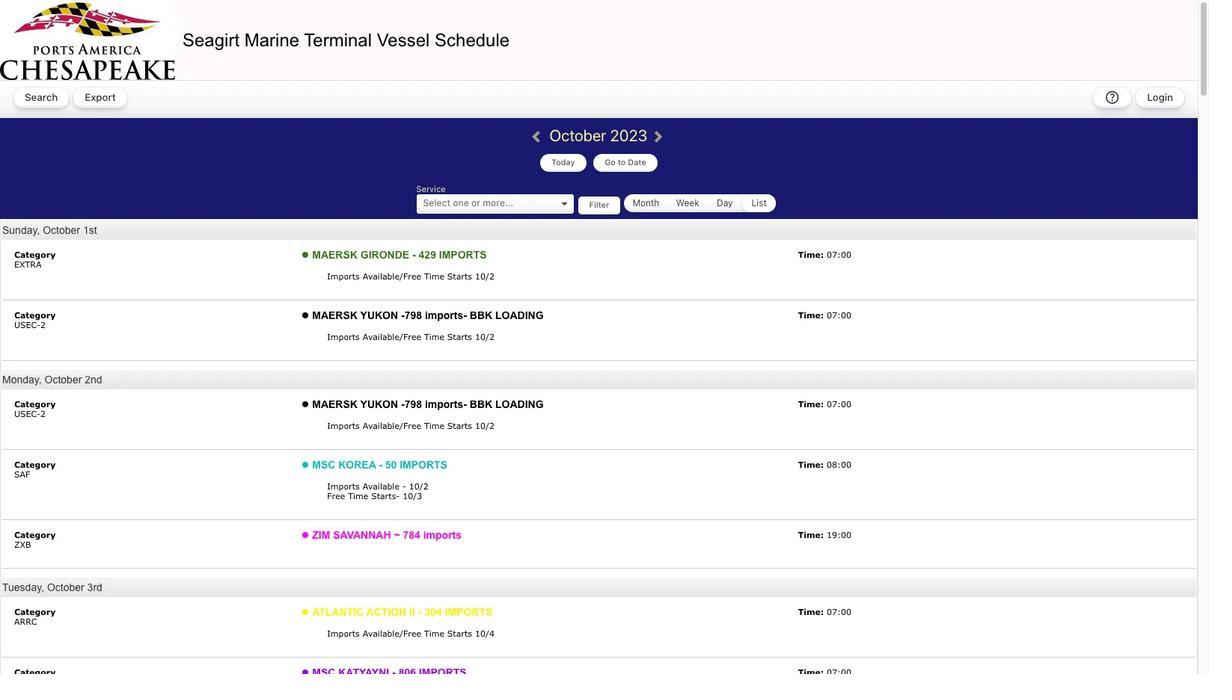 Task type: describe. For each thing, give the bounding box(es) containing it.
304
[[424, 607, 442, 619]]

gironde
[[360, 249, 409, 261]]

imports for msc korea - 50 imports
[[400, 459, 447, 471]]

starts for maersk gironde - 429 imports link on the top left of page
[[447, 272, 472, 281]]

korea
[[338, 459, 376, 471]]

imports for the atlantic action ii - 304 imports link
[[327, 629, 360, 639]]

- right "ii"
[[418, 607, 422, 619]]

go
[[605, 158, 616, 167]]

list
[[752, 198, 767, 209]]

to
[[618, 158, 626, 167]]

2 category usec-2 from the top
[[14, 400, 56, 419]]

day link
[[709, 195, 740, 212]]

10/2 for 1st maersk yukon -798 imports- bbk loading link
[[475, 332, 494, 342]]

today
[[552, 158, 575, 167]]

time: 08:00
[[798, 460, 851, 470]]

imports inside imports available - 10/2 free time starts- 10/3
[[327, 482, 360, 492]]

maersk gironde - 429 imports
[[312, 249, 487, 261]]

imports available/free time starts 10/4
[[327, 629, 497, 639]]

sunday,
[[2, 224, 40, 236]]

yukon for first maersk yukon -798 imports- bbk loading link from the bottom of the page
[[360, 399, 398, 411]]

monday,
[[2, 374, 42, 386]]

imports available/free time starts 10/2 for maersk gironde - 429 imports link on the top left of page
[[327, 272, 497, 281]]

time: for category zxb
[[798, 530, 824, 540]]

monday, october 2nd
[[2, 374, 102, 386]]

2023
[[610, 126, 647, 144]]

search
[[25, 91, 58, 103]]

- for 1st maersk yukon -798 imports- bbk loading link
[[401, 310, 404, 322]]

- for first maersk yukon -798 imports- bbk loading link from the bottom of the page
[[401, 399, 404, 411]]

2 bbk from the top
[[470, 399, 492, 411]]

more...
[[483, 198, 513, 209]]

service
[[416, 184, 446, 194]]

help
[[1104, 88, 1120, 107]]

today link
[[540, 154, 586, 172]]

07:00 for the atlantic action ii - 304 imports link
[[827, 608, 851, 617]]

savannah
[[333, 530, 391, 542]]

category zxb
[[14, 530, 56, 550]]

1 usec- from the top
[[14, 320, 40, 330]]

schedule
[[435, 30, 510, 50]]

action
[[366, 607, 406, 619]]

maersk gironde - 429 imports link
[[312, 249, 487, 261]]

tuesday, october 3rd
[[2, 582, 102, 594]]

time: 07:00 for maersk gironde - 429 imports link on the top left of page
[[798, 250, 851, 260]]

2 maersk yukon -798 imports- bbk loading link from the top
[[312, 399, 544, 411]]

available
[[363, 482, 399, 492]]

zxb
[[14, 540, 31, 550]]

19:00
[[827, 530, 851, 540]]

50
[[385, 459, 397, 471]]

imports available - 10/2 free time starts- 10/3
[[327, 482, 428, 501]]

10/2 for first maersk yukon -798 imports- bbk loading link from the bottom of the page
[[475, 421, 494, 431]]

msc korea - 50 imports
[[312, 459, 447, 471]]

3rd
[[87, 582, 102, 594]]

2 category from the top
[[14, 310, 56, 320]]

1 bbk from the top
[[470, 310, 492, 322]]

784
[[403, 530, 420, 542]]

marine
[[244, 30, 299, 50]]

go to http://www.pachesapeake.com image
[[0, 0, 175, 80]]

available/free for the atlantic action ii - 304 imports link
[[363, 629, 421, 639]]

zim savannah ~ 784 imports link
[[312, 530, 462, 542]]

time: for category arrc
[[798, 608, 824, 617]]

2 vertical spatial imports
[[445, 607, 493, 619]]

triangle 1 s image
[[558, 198, 570, 210]]

time: 07:00 for the atlantic action ii - 304 imports link
[[798, 608, 851, 617]]

imports for maersk gironde - 429 imports
[[439, 249, 487, 261]]

month link
[[625, 195, 667, 212]]

imports- for first maersk yukon -798 imports- bbk loading link from the bottom of the page
[[425, 399, 467, 411]]

category saf
[[14, 460, 56, 480]]

3 category from the top
[[14, 400, 56, 409]]

429
[[419, 249, 436, 261]]

month
[[633, 198, 659, 209]]

go to september 2023 image
[[521, 128, 547, 135]]

10/2 for maersk gironde - 429 imports link on the top left of page
[[475, 272, 494, 281]]

vessel
[[377, 30, 430, 50]]

go to date link
[[593, 154, 657, 172]]

october 2023
[[549, 126, 651, 144]]

798 for 1st maersk yukon -798 imports- bbk loading link
[[404, 310, 422, 322]]

help link
[[1093, 88, 1131, 108]]

starts-
[[371, 492, 400, 501]]

2 usec- from the top
[[14, 409, 40, 419]]

arrc
[[14, 617, 37, 627]]

login link
[[1136, 88, 1184, 108]]

time inside imports available - 10/2 free time starts- 10/3
[[348, 492, 368, 501]]

available/free for first maersk yukon -798 imports- bbk loading link from the bottom of the page
[[363, 421, 421, 431]]

seagirt marine terminal vessel schedule
[[183, 30, 510, 50]]

time: for category saf
[[798, 460, 824, 470]]

export
[[85, 91, 116, 103]]



Task type: locate. For each thing, give the bounding box(es) containing it.
2
[[40, 320, 46, 330], [40, 409, 46, 419]]

3 maersk from the top
[[312, 399, 358, 411]]

- for msc korea - 50 imports link in the left of the page
[[379, 459, 382, 471]]

1 vertical spatial imports
[[400, 459, 447, 471]]

2nd
[[85, 374, 102, 386]]

1st
[[83, 224, 97, 236]]

2 798 from the top
[[404, 399, 422, 411]]

5 imports from the top
[[327, 629, 360, 639]]

week
[[676, 198, 699, 209]]

extra
[[14, 260, 41, 269]]

yukon for 1st maersk yukon -798 imports- bbk loading link
[[360, 310, 398, 322]]

imports for maersk gironde - 429 imports link on the top left of page
[[327, 272, 360, 281]]

1 vertical spatial maersk yukon -798 imports- bbk loading link
[[312, 399, 544, 411]]

october for 2nd
[[45, 374, 82, 386]]

zim
[[312, 530, 330, 542]]

sunday, october 1st
[[2, 224, 97, 236]]

seagirt
[[183, 30, 239, 50]]

imports- for 1st maersk yukon -798 imports- bbk loading link
[[425, 310, 467, 322]]

maersk
[[312, 249, 358, 261], [312, 310, 358, 322], [312, 399, 358, 411]]

atlantic action ii - 304 imports link
[[312, 607, 493, 619]]

atlantic action ii - 304 imports
[[312, 607, 493, 619]]

3 available/free from the top
[[363, 421, 421, 431]]

- down maersk gironde - 429 imports in the top of the page
[[401, 310, 404, 322]]

list link
[[744, 195, 774, 212]]

2 vertical spatial maersk
[[312, 399, 358, 411]]

time
[[424, 272, 444, 281], [424, 332, 444, 342], [424, 421, 444, 431], [348, 492, 368, 501], [424, 629, 444, 639]]

zim savannah ~ 784 imports
[[312, 530, 462, 542]]

0 vertical spatial maersk
[[312, 249, 358, 261]]

1 vertical spatial bbk
[[470, 399, 492, 411]]

free
[[327, 492, 345, 501]]

08:00
[[827, 460, 851, 470]]

maersk for maersk gironde - 429 imports link on the top left of page
[[312, 249, 358, 261]]

- inside imports available - 10/2 free time starts- 10/3
[[402, 482, 406, 492]]

msc korea - 50 imports link
[[312, 459, 447, 471]]

798 for first maersk yukon -798 imports- bbk loading link from the bottom of the page
[[404, 399, 422, 411]]

search link
[[13, 88, 69, 108]]

10/4
[[475, 629, 494, 639]]

1 vertical spatial loading
[[495, 399, 544, 411]]

imports for first maersk yukon -798 imports- bbk loading link from the bottom of the page
[[327, 421, 360, 431]]

maersk for 1st maersk yukon -798 imports- bbk loading link
[[312, 310, 358, 322]]

4 available/free from the top
[[363, 629, 421, 639]]

798 down maersk gironde - 429 imports in the top of the page
[[404, 310, 422, 322]]

4 starts from the top
[[447, 629, 472, 639]]

10/2 inside imports available - 10/2 free time starts- 10/3
[[409, 482, 428, 492]]

1 vertical spatial maersk
[[312, 310, 358, 322]]

1 vertical spatial imports available/free time starts 10/2
[[327, 332, 494, 342]]

1 maersk from the top
[[312, 249, 358, 261]]

imports
[[439, 249, 487, 261], [400, 459, 447, 471], [445, 607, 493, 619]]

1 time: 07:00 from the top
[[798, 250, 851, 260]]

798 up msc korea - 50 imports link in the left of the page
[[404, 399, 422, 411]]

1 vertical spatial maersk yukon -798 imports- bbk loading
[[312, 399, 544, 411]]

07:00 for maersk gironde - 429 imports link on the top left of page
[[827, 250, 851, 260]]

2 yukon from the top
[[360, 399, 398, 411]]

3 time: 07:00 from the top
[[798, 400, 851, 409]]

imports up 10/4
[[445, 607, 493, 619]]

2 time: 07:00 from the top
[[798, 310, 851, 320]]

0 vertical spatial loading
[[495, 310, 544, 322]]

maersk for first maersk yukon -798 imports- bbk loading link from the bottom of the page
[[312, 399, 358, 411]]

0 vertical spatial 2
[[40, 320, 46, 330]]

2 imports from the top
[[327, 332, 360, 342]]

3 imports available/free time starts 10/2 from the top
[[327, 421, 494, 431]]

1 category usec-2 from the top
[[14, 310, 56, 330]]

category usec-2 down monday,
[[14, 400, 56, 419]]

0 vertical spatial bbk
[[470, 310, 492, 322]]

07:00 for first maersk yukon -798 imports- bbk loading link from the bottom of the page
[[827, 400, 851, 409]]

october for 3rd
[[47, 582, 84, 594]]

1 vertical spatial yukon
[[360, 399, 398, 411]]

1 imports available/free time starts 10/2 from the top
[[327, 272, 497, 281]]

imports-
[[425, 310, 467, 322], [425, 399, 467, 411]]

10/2
[[475, 272, 494, 281], [475, 332, 494, 342], [475, 421, 494, 431], [409, 482, 428, 492]]

1 maersk yukon -798 imports- bbk loading link from the top
[[312, 310, 544, 322]]

msc
[[312, 459, 335, 471]]

category for maersk gironde - 429 imports
[[14, 250, 56, 260]]

2 vertical spatial imports available/free time starts 10/2
[[327, 421, 494, 431]]

category usec-2
[[14, 310, 56, 330], [14, 400, 56, 419]]

2 2 from the top
[[40, 409, 46, 419]]

maersk yukon -798 imports- bbk loading link up 50 at the left of page
[[312, 399, 544, 411]]

2 maersk from the top
[[312, 310, 358, 322]]

october for 1st
[[43, 224, 80, 236]]

0 vertical spatial 798
[[404, 310, 422, 322]]

1 vertical spatial usec-
[[14, 409, 40, 419]]

october up today
[[549, 126, 606, 144]]

login
[[1147, 91, 1173, 103]]

select one or more...
[[423, 198, 513, 209]]

category for msc korea - 50 imports
[[14, 460, 56, 470]]

1 2 from the top
[[40, 320, 46, 330]]

- for maersk gironde - 429 imports link on the top left of page
[[412, 249, 416, 261]]

atlantic
[[312, 607, 364, 619]]

time: 07:00 for 1st maersk yukon -798 imports- bbk loading link
[[798, 310, 851, 320]]

0 vertical spatial imports available/free time starts 10/2
[[327, 272, 497, 281]]

2 loading from the top
[[495, 399, 544, 411]]

1 starts from the top
[[447, 272, 472, 281]]

4 07:00 from the top
[[827, 608, 851, 617]]

0 vertical spatial imports-
[[425, 310, 467, 322]]

1 imports- from the top
[[425, 310, 467, 322]]

usec- up monday,
[[14, 320, 40, 330]]

4 time: from the top
[[798, 460, 824, 470]]

filter
[[589, 201, 609, 209]]

tuesday,
[[2, 582, 44, 594]]

starts for first maersk yukon -798 imports- bbk loading link from the bottom of the page
[[447, 421, 472, 431]]

october left 1st at the left of page
[[43, 224, 80, 236]]

3 time: from the top
[[798, 400, 824, 409]]

loading
[[495, 310, 544, 322], [495, 399, 544, 411]]

6 category from the top
[[14, 608, 56, 617]]

1 vertical spatial 798
[[404, 399, 422, 411]]

available/free for maersk gironde - 429 imports link on the top left of page
[[363, 272, 421, 281]]

10/3
[[403, 492, 422, 501]]

or
[[471, 198, 480, 209]]

export link
[[73, 88, 127, 108]]

2 up monday, october 2nd
[[40, 320, 46, 330]]

1 vertical spatial imports-
[[425, 399, 467, 411]]

4 category from the top
[[14, 460, 56, 470]]

imports available/free time starts 10/2
[[327, 272, 497, 281], [327, 332, 494, 342], [327, 421, 494, 431]]

1 07:00 from the top
[[827, 250, 851, 260]]

maersk yukon -798 imports- bbk loading up 50 at the left of page
[[312, 399, 544, 411]]

1 category from the top
[[14, 250, 56, 260]]

0 vertical spatial maersk yukon -798 imports- bbk loading
[[312, 310, 544, 322]]

2 imports- from the top
[[425, 399, 467, 411]]

category arrc
[[14, 608, 56, 627]]

loading for first maersk yukon -798 imports- bbk loading link from the bottom of the page
[[495, 399, 544, 411]]

imports
[[327, 272, 360, 281], [327, 332, 360, 342], [327, 421, 360, 431], [327, 482, 360, 492], [327, 629, 360, 639]]

1 798 from the top
[[404, 310, 422, 322]]

category for atlantic action ii - 304 imports
[[14, 608, 56, 617]]

2 down monday, october 2nd
[[40, 409, 46, 419]]

go to november 2023 image
[[651, 128, 677, 135]]

october
[[549, 126, 606, 144], [43, 224, 80, 236], [45, 374, 82, 386], [47, 582, 84, 594]]

available/free
[[363, 272, 421, 281], [363, 332, 421, 342], [363, 421, 421, 431], [363, 629, 421, 639]]

- right starts-
[[402, 482, 406, 492]]

0 vertical spatial imports
[[439, 249, 487, 261]]

4 imports from the top
[[327, 482, 360, 492]]

time: 07:00
[[798, 250, 851, 260], [798, 310, 851, 320], [798, 400, 851, 409], [798, 608, 851, 617]]

3 imports from the top
[[327, 421, 360, 431]]

4 time: 07:00 from the top
[[798, 608, 851, 617]]

07:00 for 1st maersk yukon -798 imports- bbk loading link
[[827, 310, 851, 320]]

filter link
[[578, 197, 621, 215]]

yukon down gironde
[[360, 310, 398, 322]]

imports available/free time starts 10/2 for 1st maersk yukon -798 imports- bbk loading link
[[327, 332, 494, 342]]

0 vertical spatial yukon
[[360, 310, 398, 322]]

date
[[628, 158, 646, 167]]

october left "3rd" at the left of the page
[[47, 582, 84, 594]]

loading for 1st maersk yukon -798 imports- bbk loading link
[[495, 310, 544, 322]]

starts for 1st maersk yukon -798 imports- bbk loading link
[[447, 332, 472, 342]]

imports available/free time starts 10/2 for first maersk yukon -798 imports- bbk loading link from the bottom of the page
[[327, 421, 494, 431]]

1 loading from the top
[[495, 310, 544, 322]]

ii
[[409, 607, 415, 619]]

2 imports available/free time starts 10/2 from the top
[[327, 332, 494, 342]]

go to date
[[605, 158, 646, 167]]

time:
[[798, 250, 824, 260], [798, 310, 824, 320], [798, 400, 824, 409], [798, 460, 824, 470], [798, 530, 824, 540], [798, 608, 824, 617]]

1 available/free from the top
[[363, 272, 421, 281]]

one
[[453, 198, 469, 209]]

yukon up the msc korea - 50 imports
[[360, 399, 398, 411]]

time: for category extra
[[798, 250, 824, 260]]

time: 19:00
[[798, 530, 851, 540]]

798
[[404, 310, 422, 322], [404, 399, 422, 411]]

0 vertical spatial maersk yukon -798 imports- bbk loading link
[[312, 310, 544, 322]]

category
[[14, 250, 56, 260], [14, 310, 56, 320], [14, 400, 56, 409], [14, 460, 56, 470], [14, 530, 56, 540], [14, 608, 56, 617]]

usec- down monday,
[[14, 409, 40, 419]]

2 07:00 from the top
[[827, 310, 851, 320]]

5 category from the top
[[14, 530, 56, 540]]

usec-
[[14, 320, 40, 330], [14, 409, 40, 419]]

maersk yukon -798 imports- bbk loading down 429
[[312, 310, 544, 322]]

2 maersk yukon -798 imports- bbk loading from the top
[[312, 399, 544, 411]]

3 starts from the top
[[447, 421, 472, 431]]

category for zim savannah ~ 784 imports
[[14, 530, 56, 540]]

~
[[394, 530, 400, 542]]

5 time: from the top
[[798, 530, 824, 540]]

category extra
[[14, 250, 56, 269]]

- up msc korea - 50 imports link in the left of the page
[[401, 399, 404, 411]]

0 vertical spatial category usec-2
[[14, 310, 56, 330]]

2 starts from the top
[[447, 332, 472, 342]]

1 time: from the top
[[798, 250, 824, 260]]

6 time: from the top
[[798, 608, 824, 617]]

october left 2nd on the bottom left of page
[[45, 374, 82, 386]]

starts for the atlantic action ii - 304 imports link
[[447, 629, 472, 639]]

category usec-2 down extra
[[14, 310, 56, 330]]

imports right 50 at the left of page
[[400, 459, 447, 471]]

terminal
[[304, 30, 372, 50]]

available/free for 1st maersk yukon -798 imports- bbk loading link
[[363, 332, 421, 342]]

saf
[[14, 470, 30, 480]]

2 available/free from the top
[[363, 332, 421, 342]]

maersk yukon -798 imports- bbk loading link
[[312, 310, 544, 322], [312, 399, 544, 411]]

yukon
[[360, 310, 398, 322], [360, 399, 398, 411]]

bbk
[[470, 310, 492, 322], [470, 399, 492, 411]]

1 vertical spatial category usec-2
[[14, 400, 56, 419]]

imports
[[423, 530, 462, 542]]

1 imports from the top
[[327, 272, 360, 281]]

1 yukon from the top
[[360, 310, 398, 322]]

1 maersk yukon -798 imports- bbk loading from the top
[[312, 310, 544, 322]]

imports right 429
[[439, 249, 487, 261]]

day
[[717, 198, 733, 209]]

1 vertical spatial 2
[[40, 409, 46, 419]]

3 07:00 from the top
[[827, 400, 851, 409]]

week link
[[668, 195, 707, 212]]

starts
[[447, 272, 472, 281], [447, 332, 472, 342], [447, 421, 472, 431], [447, 629, 472, 639]]

time: 07:00 for first maersk yukon -798 imports- bbk loading link from the bottom of the page
[[798, 400, 851, 409]]

- left 50 at the left of page
[[379, 459, 382, 471]]

maersk yukon -798 imports- bbk loading link down 429
[[312, 310, 544, 322]]

select
[[423, 198, 450, 209]]

2 time: from the top
[[798, 310, 824, 320]]

imports for 1st maersk yukon -798 imports- bbk loading link
[[327, 332, 360, 342]]

- left 429
[[412, 249, 416, 261]]

0 vertical spatial usec-
[[14, 320, 40, 330]]



Task type: vqa. For each thing, say whether or not it's contained in the screenshot.
08:00 COLUMBIA ELIZABETH - 300 imports related to bottommost 08:00 COLUMBIA ELIZABETH - 300 IMPORTS link
no



